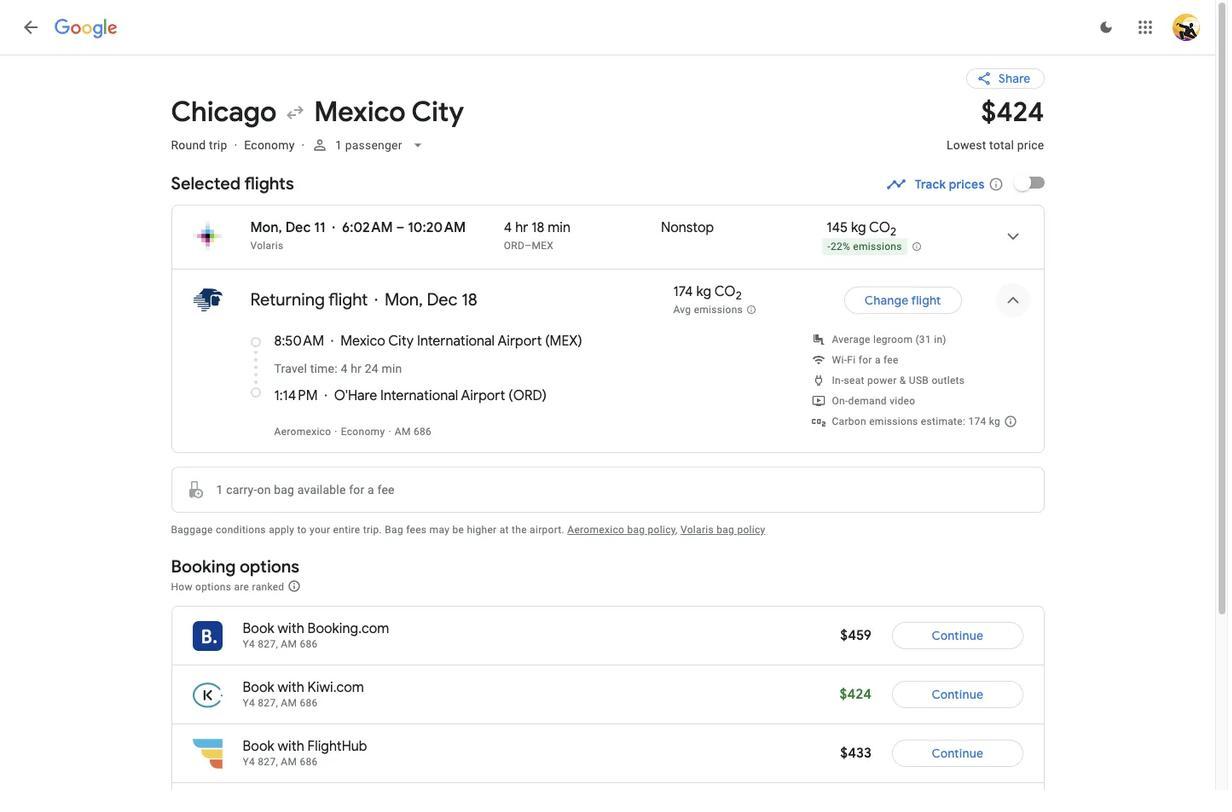 Task type: vqa. For each thing, say whether or not it's contained in the screenshot.
Zoom in Image
no



Task type: locate. For each thing, give the bounding box(es) containing it.
$424 inside $424 lowest total price
[[982, 95, 1045, 130]]

fee down average legroom (31 in)
[[884, 354, 899, 366]]

1 horizontal spatial kg
[[851, 219, 867, 236]]

None text field
[[947, 95, 1045, 167]]

0 vertical spatial 1
[[336, 138, 343, 152]]

0 vertical spatial min
[[548, 219, 571, 236]]

3 continue from the top
[[932, 746, 984, 761]]

1 continue button from the top
[[892, 615, 1023, 656]]

174 right estimate:
[[969, 416, 987, 427]]

1 left passenger
[[336, 138, 343, 152]]

2 vertical spatial 827,
[[258, 756, 278, 768]]

0 horizontal spatial 2
[[736, 289, 742, 303]]

a up trip.
[[368, 483, 374, 497]]

mexico up 24
[[341, 333, 385, 350]]

(31
[[916, 334, 932, 346]]

mexico city
[[314, 95, 464, 130]]

1 vertical spatial 1
[[216, 483, 223, 497]]

legroom
[[874, 334, 913, 346]]

economy inside list
[[341, 426, 385, 438]]

0 horizontal spatial fee
[[378, 483, 395, 497]]

1 inside popup button
[[336, 138, 343, 152]]

average
[[832, 334, 871, 346]]

min right 24
[[382, 362, 402, 375]]

mon, for mon, dec 18
[[385, 289, 423, 311]]

0 vertical spatial 18
[[532, 219, 545, 236]]

8:50 am
[[274, 333, 324, 350]]

city inside list
[[388, 333, 414, 350]]

2 686 from the top
[[300, 697, 318, 709]]

city
[[412, 95, 464, 130], [388, 333, 414, 350]]

1 horizontal spatial 4
[[504, 219, 512, 236]]

options
[[240, 556, 299, 578], [195, 581, 231, 593]]

book for book with flighthub
[[243, 738, 274, 755]]

18 up the mex
[[532, 219, 545, 236]]

1 vertical spatial am
[[281, 697, 297, 709]]

co for 145 kg co
[[870, 219, 891, 236]]

power
[[868, 375, 897, 387]]

co up avg emissions
[[715, 283, 736, 300]]

0 horizontal spatial co
[[715, 283, 736, 300]]

 image
[[234, 138, 237, 152], [302, 138, 305, 152]]

18
[[532, 219, 545, 236], [462, 289, 478, 311]]

total duration 4 hr 18 min. element
[[504, 219, 661, 239]]

continue for $459
[[932, 628, 984, 643]]

emissions down 145 kg co 2
[[853, 241, 902, 253]]

1 left carry-
[[216, 483, 223, 497]]

0 vertical spatial continue
[[932, 628, 984, 643]]

carbon emissions estimate: 174 kilograms element
[[832, 416, 1001, 427]]

in)
[[934, 334, 947, 346]]

1 horizontal spatial  image
[[302, 138, 305, 152]]

co up the -22% emissions
[[870, 219, 891, 236]]

0 vertical spatial economy
[[244, 138, 295, 152]]

flight right returning
[[329, 289, 368, 311]]

flight for returning flight
[[329, 289, 368, 311]]

18 inside 4 hr 18 min ord – mex
[[532, 219, 545, 236]]

3 with from the top
[[278, 738, 304, 755]]

flighthub
[[308, 738, 367, 755]]

booking
[[171, 556, 236, 578]]

booking options
[[171, 556, 299, 578]]

424 us dollars element
[[982, 95, 1045, 130]]

1 horizontal spatial mon,
[[385, 289, 423, 311]]

0 vertical spatial a
[[875, 354, 881, 366]]

baggage
[[171, 524, 213, 536]]

827, down y4 827, am 686 text box
[[258, 756, 278, 768]]

2 inside 174 kg co 2
[[736, 289, 742, 303]]

3 continue button from the top
[[892, 733, 1023, 774]]

aeromexico down arrival time: 1:14 pm. text field
[[274, 426, 331, 438]]

kg
[[851, 219, 867, 236], [697, 283, 712, 300], [990, 416, 1001, 427]]

airport left (mex)
[[498, 333, 542, 350]]

policy left volaris bag policy link
[[648, 524, 676, 536]]

2 horizontal spatial bag
[[717, 524, 735, 536]]

options for booking
[[240, 556, 299, 578]]

1 carry-on bag available for a fee
[[216, 483, 395, 497]]

827, down y4 827, am 686 text field on the bottom of the page
[[258, 697, 278, 709]]

min up the mex
[[548, 219, 571, 236]]

$424 for $424 lowest total price
[[982, 95, 1045, 130]]

1 vertical spatial mexico
[[341, 333, 385, 350]]

2 horizontal spatial kg
[[990, 416, 1001, 427]]

4
[[504, 219, 512, 236], [341, 362, 348, 375]]

book for book with booking.com
[[243, 620, 274, 637]]

bag right ,
[[717, 524, 735, 536]]

1 vertical spatial for
[[349, 483, 365, 497]]

0 horizontal spatial policy
[[648, 524, 676, 536]]

1 vertical spatial options
[[195, 581, 231, 593]]

1 horizontal spatial for
[[859, 354, 873, 366]]

mexico for mexico city
[[314, 95, 406, 130]]

0 vertical spatial hr
[[516, 219, 529, 236]]

0 vertical spatial book
[[243, 620, 274, 637]]

0 vertical spatial dec
[[286, 219, 311, 236]]

hr left 24
[[351, 362, 362, 375]]

for
[[859, 354, 873, 366], [349, 483, 365, 497]]

0 vertical spatial am
[[281, 638, 297, 650]]

0 horizontal spatial $424
[[840, 686, 872, 703]]

0 vertical spatial mon,
[[250, 219, 282, 236]]

 image left 1 passenger
[[302, 138, 305, 152]]

kg up the -22% emissions
[[851, 219, 867, 236]]

passenger
[[346, 138, 403, 152]]

book inside book with flighthub y4 827, am 686
[[243, 738, 274, 755]]

0 vertical spatial 2
[[891, 225, 897, 239]]

1 horizontal spatial a
[[875, 354, 881, 366]]

main content containing chicago
[[171, 55, 1045, 790]]

price
[[1018, 138, 1045, 152]]

1 vertical spatial kg
[[697, 283, 712, 300]]

book for book with kiwi.com
[[243, 679, 274, 696]]

book up y4 827, am 686 text field on the bottom of the page
[[243, 620, 274, 637]]

mon, up mexico city international airport (mex)
[[385, 289, 423, 311]]

2 book from the top
[[243, 679, 274, 696]]

kg right estimate:
[[990, 416, 1001, 427]]

kg inside 145 kg co 2
[[851, 219, 867, 236]]

ord
[[504, 240, 525, 252]]

1 horizontal spatial 174
[[969, 416, 987, 427]]

0 horizontal spatial hr
[[351, 362, 362, 375]]

2 continue from the top
[[932, 687, 984, 702]]

1 vertical spatial emissions
[[694, 304, 743, 316]]

min inside 4 hr 18 min ord – mex
[[548, 219, 571, 236]]

learn more about booking options image
[[287, 579, 301, 593]]

1 vertical spatial with
[[278, 679, 304, 696]]

686 for flighthub
[[300, 756, 318, 768]]

share button
[[966, 68, 1045, 89]]

827, for book with booking.com
[[258, 638, 278, 650]]

3 am from the top
[[281, 756, 297, 768]]

with up flight numbers y4 827, am 686 text box
[[278, 738, 304, 755]]

1 horizontal spatial flight
[[912, 293, 942, 308]]

mexico inside list
[[341, 333, 385, 350]]

0 vertical spatial 4
[[504, 219, 512, 236]]

policy
[[648, 524, 676, 536], [738, 524, 766, 536]]

mon, for mon, dec 11
[[250, 219, 282, 236]]

dec left 11 at the left top of the page
[[286, 219, 311, 236]]

2 inside 145 kg co 2
[[891, 225, 897, 239]]

2 827, from the top
[[258, 697, 278, 709]]

0 horizontal spatial flight
[[329, 289, 368, 311]]

dec up mexico city international airport (mex)
[[427, 289, 458, 311]]

Chicago to Mexico City and back text field
[[171, 95, 927, 130]]

1 vertical spatial a
[[368, 483, 374, 497]]

686 inside book with kiwi.com y4 827, am 686
[[300, 697, 318, 709]]

economy down o'hare
[[341, 426, 385, 438]]

track
[[915, 177, 946, 192]]

– down "total duration 4 hr 18 min." element
[[525, 240, 532, 252]]

economy up flights
[[244, 138, 295, 152]]

departing flight on monday, december 11. leaves o'hare international airport at 6:02 am on monday, december 11 and arrives at mexico city international airport at 10:20 am on monday, december 11. element
[[250, 219, 466, 236]]

options up ranked
[[240, 556, 299, 578]]

co
[[870, 219, 891, 236], [715, 283, 736, 300]]

3 686 from the top
[[300, 756, 318, 768]]

0 vertical spatial fee
[[884, 354, 899, 366]]

flight up (31
[[912, 293, 942, 308]]

2 with from the top
[[278, 679, 304, 696]]

4 right time:
[[341, 362, 348, 375]]

track prices
[[915, 177, 985, 192]]

for right the available
[[349, 483, 365, 497]]

learn more about tracked prices image
[[988, 177, 1004, 192]]

827, inside book with booking.com y4 827, am 686
[[258, 638, 278, 650]]

1 vertical spatial city
[[388, 333, 414, 350]]

1 vertical spatial 174
[[969, 416, 987, 427]]

2 up the -22% emissions
[[891, 225, 897, 239]]

686 inside book with flighthub y4 827, am 686
[[300, 756, 318, 768]]

book up y4 827, am 686 text box
[[243, 679, 274, 696]]

list
[[172, 206, 1044, 452]]

y4 inside book with flighthub y4 827, am 686
[[243, 756, 255, 768]]

fee inside list
[[884, 354, 899, 366]]

1 vertical spatial hr
[[351, 362, 362, 375]]

how
[[171, 581, 193, 593]]

aeromexico
[[274, 426, 331, 438], [568, 524, 625, 536]]

for right fi on the top right of page
[[859, 354, 873, 366]]

174
[[674, 283, 693, 300], [969, 416, 987, 427]]

mexico
[[314, 95, 406, 130], [341, 333, 385, 350]]

1 horizontal spatial options
[[240, 556, 299, 578]]

686 down booking.com
[[300, 638, 318, 650]]

2 vertical spatial emissions
[[870, 416, 919, 427]]

0 vertical spatial airport
[[498, 333, 542, 350]]

fee up bag
[[378, 483, 395, 497]]

dec for 11
[[286, 219, 311, 236]]

continue
[[932, 628, 984, 643], [932, 687, 984, 702], [932, 746, 984, 761]]

3 book from the top
[[243, 738, 274, 755]]

am down y4 827, am 686 text box
[[281, 756, 297, 768]]

y4 down y4 827, am 686 text box
[[243, 756, 255, 768]]

0 horizontal spatial 18
[[462, 289, 478, 311]]

book inside book with kiwi.com y4 827, am 686
[[243, 679, 274, 696]]

4 up ord at the left of the page
[[504, 219, 512, 236]]

with up y4 827, am 686 text field on the bottom of the page
[[278, 620, 304, 637]]

2 continue button from the top
[[892, 674, 1023, 715]]

conditions
[[216, 524, 266, 536]]

0 horizontal spatial aeromexico
[[274, 426, 331, 438]]

prices
[[949, 177, 985, 192]]

y4 down y4 827, am 686 text field on the bottom of the page
[[243, 697, 255, 709]]

2 vertical spatial with
[[278, 738, 304, 755]]

Flight numbers Y4 827, AM 686 text field
[[243, 756, 318, 768]]

none text field containing $424
[[947, 95, 1045, 167]]

higher
[[467, 524, 497, 536]]

1 686 from the top
[[300, 638, 318, 650]]

seat
[[844, 375, 865, 387]]

with inside book with booking.com y4 827, am 686
[[278, 620, 304, 637]]

book inside book with booking.com y4 827, am 686
[[243, 620, 274, 637]]

1 horizontal spatial $424
[[982, 95, 1045, 130]]

bag
[[385, 524, 404, 536]]

145 kg co 2
[[827, 219, 897, 239]]

686 inside book with booking.com y4 827, am 686
[[300, 638, 318, 650]]

selected
[[171, 173, 241, 195]]

1 y4 from the top
[[243, 638, 255, 650]]

on
[[257, 483, 271, 497]]

bag right on
[[274, 483, 294, 497]]

1 horizontal spatial policy
[[738, 524, 766, 536]]

co inside 174 kg co 2
[[715, 283, 736, 300]]

with inside book with flighthub y4 827, am 686
[[278, 738, 304, 755]]

kg up avg emissions
[[697, 283, 712, 300]]

1 vertical spatial continue
[[932, 687, 984, 702]]

airport left (ord)
[[461, 387, 506, 404]]

2 y4 from the top
[[243, 697, 255, 709]]

change appearance image
[[1086, 7, 1127, 48]]

1 horizontal spatial –
[[525, 240, 532, 252]]

book
[[243, 620, 274, 637], [243, 679, 274, 696], [243, 738, 274, 755]]

0 horizontal spatial min
[[382, 362, 402, 375]]

1 with from the top
[[278, 620, 304, 637]]

0 vertical spatial –
[[396, 219, 405, 236]]

mex
[[532, 240, 554, 252]]

1 vertical spatial 686
[[300, 697, 318, 709]]

0 vertical spatial mexico
[[314, 95, 406, 130]]

1 vertical spatial 4
[[341, 362, 348, 375]]

1 for 1 carry-on bag available for a fee
[[216, 483, 223, 497]]

145
[[827, 219, 848, 236]]

options down booking
[[195, 581, 231, 593]]

0 horizontal spatial 1
[[216, 483, 223, 497]]

am up book with kiwi.com y4 827, am 686 at the left bottom of page
[[281, 638, 297, 650]]

2 for 174 kg co
[[736, 289, 742, 303]]

apply
[[269, 524, 295, 536]]

0 horizontal spatial 174
[[674, 283, 693, 300]]

0 vertical spatial 827,
[[258, 638, 278, 650]]

1 horizontal spatial min
[[548, 219, 571, 236]]

y4 for book with kiwi.com
[[243, 697, 255, 709]]

y4
[[243, 638, 255, 650], [243, 697, 255, 709], [243, 756, 255, 768]]

loading results progress bar
[[0, 55, 1216, 58]]

am inside book with booking.com y4 827, am 686
[[281, 638, 297, 650]]

1 vertical spatial co
[[715, 283, 736, 300]]

city for mexico city international airport (mex)
[[388, 333, 414, 350]]

1
[[336, 138, 343, 152], [216, 483, 223, 497]]

$433
[[841, 745, 872, 762]]

am inside book with flighthub y4 827, am 686
[[281, 756, 297, 768]]

kg inside 174 kg co 2
[[697, 283, 712, 300]]

Arrival time: 10:20 AM. text field
[[408, 219, 466, 236]]

a
[[875, 354, 881, 366], [368, 483, 374, 497]]

$424 down the share
[[982, 95, 1045, 130]]

686 down "kiwi.com"
[[300, 697, 318, 709]]

1 book from the top
[[243, 620, 274, 637]]

continue button
[[892, 615, 1023, 656], [892, 674, 1023, 715], [892, 733, 1023, 774]]

1 vertical spatial fee
[[378, 483, 395, 497]]

0 vertical spatial kg
[[851, 219, 867, 236]]

trip
[[209, 138, 227, 152]]

0 horizontal spatial –
[[396, 219, 405, 236]]

learn more about booking options element
[[287, 577, 301, 596]]

4 inside 4 hr 18 min ord – mex
[[504, 219, 512, 236]]

1 policy from the left
[[648, 524, 676, 536]]

1 continue from the top
[[932, 628, 984, 643]]

change
[[865, 293, 909, 308]]

continue button for $424
[[892, 674, 1023, 715]]

mon,
[[250, 219, 282, 236], [385, 289, 423, 311]]

emissions down video at the right
[[870, 416, 919, 427]]

1 horizontal spatial hr
[[516, 219, 529, 236]]

174 up the avg
[[674, 283, 693, 300]]

flights
[[244, 173, 294, 195]]

main content
[[171, 55, 1045, 790]]

fi
[[847, 354, 856, 366]]

 image right "trip" at the top left of page
[[234, 138, 237, 152]]

$424 for $424
[[840, 686, 872, 703]]

827, down ranked
[[258, 638, 278, 650]]

– right the 6:02 am text field
[[396, 219, 405, 236]]

with inside book with kiwi.com y4 827, am 686
[[278, 679, 304, 696]]

1 vertical spatial dec
[[427, 289, 458, 311]]

am inside book with kiwi.com y4 827, am 686
[[281, 697, 297, 709]]

1 vertical spatial aeromexico
[[568, 524, 625, 536]]

2 up avg emissions
[[736, 289, 742, 303]]

827,
[[258, 638, 278, 650], [258, 697, 278, 709], [258, 756, 278, 768]]

827, inside book with flighthub y4 827, am 686
[[258, 756, 278, 768]]

international
[[417, 333, 495, 350], [381, 387, 458, 404]]

international down mon, dec 18
[[417, 333, 495, 350]]

with up y4 827, am 686 text box
[[278, 679, 304, 696]]

$459
[[841, 627, 872, 644]]

volaris down mon, dec 11
[[250, 240, 284, 252]]

1 horizontal spatial 18
[[532, 219, 545, 236]]

emissions for carbon emissions estimate: 174 kg
[[870, 416, 919, 427]]

0 vertical spatial $424
[[982, 95, 1045, 130]]

3 y4 from the top
[[243, 756, 255, 768]]

0 vertical spatial co
[[870, 219, 891, 236]]

book up flight numbers y4 827, am 686 text box
[[243, 738, 274, 755]]

volaris
[[250, 240, 284, 252], [681, 524, 714, 536]]

2 vertical spatial kg
[[990, 416, 1001, 427]]

$424 down $459
[[840, 686, 872, 703]]

827, for book with flighthub
[[258, 756, 278, 768]]

0 horizontal spatial kg
[[697, 283, 712, 300]]

policy right ,
[[738, 524, 766, 536]]

22%
[[831, 241, 851, 253]]

y4 inside book with kiwi.com y4 827, am 686
[[243, 697, 255, 709]]

0 vertical spatial volaris
[[250, 240, 284, 252]]

1 horizontal spatial bag
[[627, 524, 645, 536]]

continue button for $459
[[892, 615, 1023, 656]]

0 horizontal spatial economy
[[244, 138, 295, 152]]

the
[[512, 524, 527, 536]]

aeromexico right airport.
[[568, 524, 625, 536]]

459 US dollars text field
[[841, 627, 872, 644]]

with
[[278, 620, 304, 637], [278, 679, 304, 696], [278, 738, 304, 755]]

1 horizontal spatial 2
[[891, 225, 897, 239]]

y4 inside book with booking.com y4 827, am 686
[[243, 638, 255, 650]]

0 vertical spatial y4
[[243, 638, 255, 650]]

1 am from the top
[[281, 638, 297, 650]]

1 vertical spatial 827,
[[258, 697, 278, 709]]

hr up ord at the left of the page
[[516, 219, 529, 236]]

(mex)
[[545, 333, 583, 350]]

2 vertical spatial book
[[243, 738, 274, 755]]

in-seat power & usb outlets
[[832, 375, 965, 387]]

avg emissions
[[674, 304, 743, 316]]

827, inside book with kiwi.com y4 827, am 686
[[258, 697, 278, 709]]

0 vertical spatial with
[[278, 620, 304, 637]]

1 vertical spatial 18
[[462, 289, 478, 311]]

Arrival time: 1:14 PM. text field
[[274, 387, 318, 404]]

mexico up 1 passenger
[[314, 95, 406, 130]]

entire
[[333, 524, 360, 536]]

1 horizontal spatial aeromexico
[[568, 524, 625, 536]]

827, for book with kiwi.com
[[258, 697, 278, 709]]

2 vertical spatial 686
[[300, 756, 318, 768]]

co inside 145 kg co 2
[[870, 219, 891, 236]]

3 827, from the top
[[258, 756, 278, 768]]

686 down flighthub
[[300, 756, 318, 768]]

average legroom (31 in)
[[832, 334, 947, 346]]

go back image
[[20, 17, 41, 38]]

0 vertical spatial emissions
[[853, 241, 902, 253]]

mon, down flights
[[250, 219, 282, 236]]

–
[[396, 219, 405, 236], [525, 240, 532, 252]]

0 vertical spatial options
[[240, 556, 299, 578]]

1 vertical spatial economy
[[341, 426, 385, 438]]

am for kiwi.com
[[281, 697, 297, 709]]

volaris right ,
[[681, 524, 714, 536]]

international up am 686
[[381, 387, 458, 404]]

1 827, from the top
[[258, 638, 278, 650]]

emissions down 174 kg co 2
[[694, 304, 743, 316]]

flight inside change flight button
[[912, 293, 942, 308]]

a up power
[[875, 354, 881, 366]]

2 am from the top
[[281, 697, 297, 709]]

18 up mexico city international airport (mex)
[[462, 289, 478, 311]]

1 vertical spatial volaris
[[681, 524, 714, 536]]

options for how
[[195, 581, 231, 593]]

6:02 am – 10:20 am
[[342, 219, 466, 236]]

y4 down the 'are'
[[243, 638, 255, 650]]

bag left ,
[[627, 524, 645, 536]]

1 vertical spatial –
[[525, 240, 532, 252]]

am up book with flighthub y4 827, am 686
[[281, 697, 297, 709]]

Flight numbers Y4 827, AM 686 text field
[[243, 697, 318, 709]]

hr
[[516, 219, 529, 236], [351, 362, 362, 375]]

1 horizontal spatial 1
[[336, 138, 343, 152]]

0 horizontal spatial volaris
[[250, 240, 284, 252]]



Task type: describe. For each thing, give the bounding box(es) containing it.
– inside 4 hr 18 min ord – mex
[[525, 240, 532, 252]]

with for flighthub
[[278, 738, 304, 755]]

1 passenger button
[[305, 125, 433, 166]]

round
[[171, 138, 206, 152]]

returning
[[250, 289, 325, 311]]

to
[[297, 524, 307, 536]]

on-
[[832, 395, 849, 407]]

&
[[900, 375, 907, 387]]

baggage conditions apply to your entire trip.  bag fees may be higher at the airport. aeromexico bag policy , volaris bag policy
[[171, 524, 766, 536]]

y4 for book with flighthub
[[243, 756, 255, 768]]

volaris inside list
[[250, 240, 284, 252]]

1  image from the left
[[234, 138, 237, 152]]

be
[[453, 524, 464, 536]]

1 vertical spatial international
[[381, 387, 458, 404]]

city for mexico city
[[412, 95, 464, 130]]

airport.
[[530, 524, 565, 536]]

433 US dollars text field
[[841, 745, 872, 762]]

am for flighthub
[[281, 756, 297, 768]]

-
[[828, 241, 831, 253]]

ranked
[[252, 581, 284, 593]]

wi-
[[832, 354, 847, 366]]

with for kiwi.com
[[278, 679, 304, 696]]

avg
[[674, 304, 691, 316]]

round trip
[[171, 138, 227, 152]]

174 inside 174 kg co 2
[[674, 283, 693, 300]]

travel time: 4 hr 24 min
[[274, 362, 402, 375]]

continue button for $433
[[892, 733, 1023, 774]]

4 hr 18 min ord – mex
[[504, 219, 571, 252]]

how options are ranked
[[171, 581, 287, 593]]

$424 lowest total price
[[947, 95, 1045, 152]]

1 passenger
[[336, 138, 403, 152]]

nonstop
[[661, 219, 714, 236]]

co for 174 kg co
[[715, 283, 736, 300]]

nonstop flight. element
[[661, 219, 714, 239]]

estimate:
[[921, 416, 966, 427]]

trip.
[[363, 524, 382, 536]]

1 horizontal spatial volaris
[[681, 524, 714, 536]]

1 vertical spatial min
[[382, 362, 402, 375]]

2 for 145 kg co
[[891, 225, 897, 239]]

424 US dollars text field
[[840, 686, 872, 703]]

hr inside 4 hr 18 min ord – mex
[[516, 219, 529, 236]]

Flight numbers Y4 827, AM 686 text field
[[243, 638, 318, 650]]

dec for 18
[[427, 289, 458, 311]]

carbon
[[832, 416, 867, 427]]

0 vertical spatial aeromexico
[[274, 426, 331, 438]]

wi-fi for a fee
[[832, 354, 899, 366]]

10:20 am
[[408, 219, 466, 236]]

0 horizontal spatial 4
[[341, 362, 348, 375]]

continue for $424
[[932, 687, 984, 702]]

o'hare
[[334, 387, 377, 404]]

0 vertical spatial for
[[859, 354, 873, 366]]

usb
[[909, 375, 929, 387]]

flight details. departing flight on monday, december 11. leaves o'hare international airport at 6:02 am on monday, december 11 and arrives at mexico city international airport at 10:20 am on monday, december 11. image
[[993, 216, 1034, 257]]

fees
[[406, 524, 427, 536]]

mon, dec 18
[[385, 289, 478, 311]]

at
[[500, 524, 509, 536]]

mexico city international airport (mex)
[[341, 333, 583, 350]]

lowest
[[947, 138, 987, 152]]

booking.com
[[308, 620, 389, 637]]

0 vertical spatial international
[[417, 333, 495, 350]]

mon, dec 11
[[250, 219, 326, 236]]

686 for kiwi.com
[[300, 697, 318, 709]]

2  image from the left
[[302, 138, 305, 152]]

outlets
[[932, 375, 965, 387]]

6:02 am
[[342, 219, 393, 236]]

,
[[676, 524, 678, 536]]

o'hare international airport (ord)
[[334, 387, 547, 404]]

volaris bag policy link
[[681, 524, 766, 536]]

chicago
[[171, 95, 277, 130]]

686 for booking.com
[[300, 638, 318, 650]]

list containing returning flight
[[172, 206, 1044, 452]]

18 for dec
[[462, 289, 478, 311]]

1 vertical spatial airport
[[461, 387, 506, 404]]

flight for change flight
[[912, 293, 942, 308]]

174 kg co 2
[[674, 283, 742, 303]]

carbon emissions estimate: 174 kg
[[832, 416, 1001, 427]]

emissions for avg emissions
[[694, 304, 743, 316]]

Departure time: 6:02 AM. text field
[[342, 219, 393, 236]]

0 horizontal spatial for
[[349, 483, 365, 497]]

may
[[430, 524, 450, 536]]

on-demand video
[[832, 395, 916, 407]]

kg for 145
[[851, 219, 867, 236]]

are
[[234, 581, 249, 593]]

available
[[298, 483, 346, 497]]

selected flights
[[171, 173, 294, 195]]

your
[[310, 524, 330, 536]]

2 policy from the left
[[738, 524, 766, 536]]

0 horizontal spatial bag
[[274, 483, 294, 497]]

returning flight
[[250, 289, 368, 311]]

Departure time: 8:50 AM. text field
[[274, 333, 324, 350]]

18 for hr
[[532, 219, 545, 236]]

1:14 pm
[[274, 387, 318, 404]]

am 686
[[395, 426, 432, 438]]

time:
[[310, 362, 338, 375]]

carry-
[[226, 483, 257, 497]]

in-
[[832, 375, 844, 387]]

a inside list
[[875, 354, 881, 366]]

total
[[990, 138, 1015, 152]]

continue for $433
[[932, 746, 984, 761]]

with for booking.com
[[278, 620, 304, 637]]

travel
[[274, 362, 307, 375]]

demand
[[849, 395, 887, 407]]

change flight button
[[845, 280, 962, 321]]

-22% emissions
[[828, 241, 902, 253]]

kg for 174
[[697, 283, 712, 300]]

mexico for mexico city international airport (mex)
[[341, 333, 385, 350]]

book with flighthub y4 827, am 686
[[243, 738, 367, 768]]

am for booking.com
[[281, 638, 297, 650]]

book with kiwi.com y4 827, am 686
[[243, 679, 364, 709]]

(ord)
[[509, 387, 547, 404]]

y4 for book with booking.com
[[243, 638, 255, 650]]

video
[[890, 395, 916, 407]]

24
[[365, 362, 379, 375]]

11
[[314, 219, 326, 236]]

change flight
[[865, 293, 942, 308]]

0 horizontal spatial a
[[368, 483, 374, 497]]

1 for 1 passenger
[[336, 138, 343, 152]]



